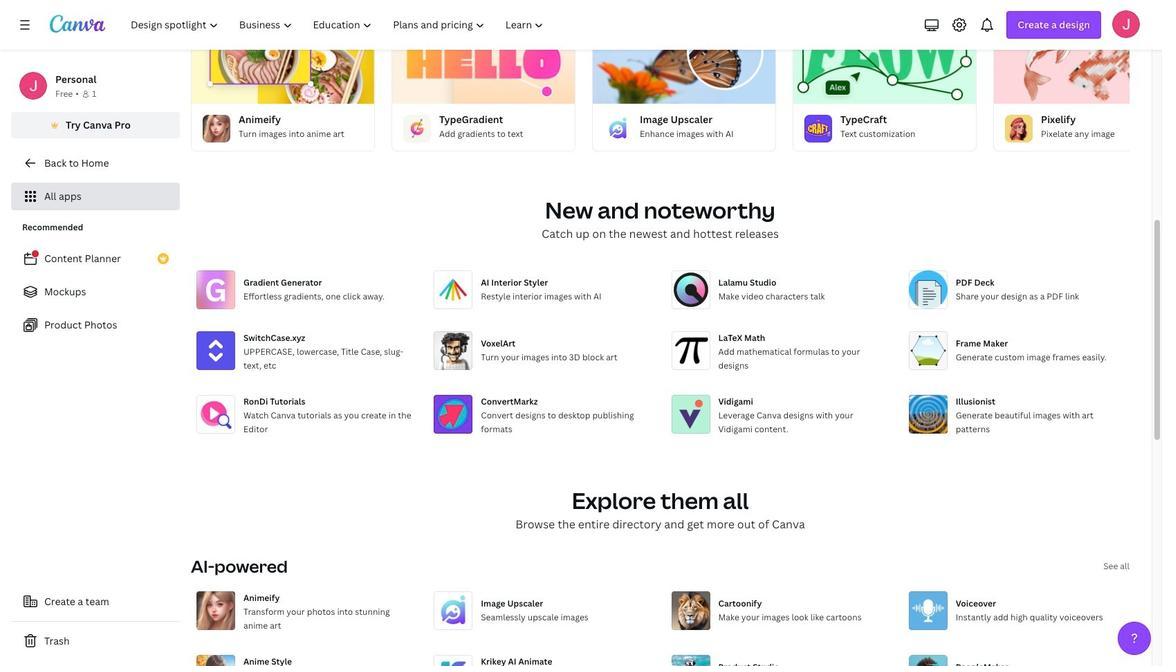Task type: vqa. For each thing, say whether or not it's contained in the screenshot.
the top Animeify IMAGE
yes



Task type: describe. For each thing, give the bounding box(es) containing it.
0 vertical spatial image upscaler image
[[593, 6, 775, 104]]

0 vertical spatial animeify image
[[192, 6, 374, 104]]

0 vertical spatial typegradient image
[[392, 6, 575, 104]]



Task type: locate. For each thing, give the bounding box(es) containing it.
1 vertical spatial pixelify image
[[1005, 115, 1033, 142]]

animeify image
[[192, 6, 374, 104], [203, 115, 230, 142]]

typegradient image
[[392, 6, 575, 104], [403, 115, 431, 142]]

james peterson image
[[1112, 10, 1140, 38]]

1 vertical spatial animeify image
[[203, 115, 230, 142]]

typecraft image
[[804, 115, 832, 142]]

1 vertical spatial image upscaler image
[[604, 115, 632, 142]]

list
[[11, 245, 180, 339]]

pixelify image
[[994, 6, 1162, 104], [1005, 115, 1033, 142]]

1 vertical spatial typegradient image
[[403, 115, 431, 142]]

top level navigation element
[[122, 11, 556, 39]]

typecraft image
[[793, 6, 976, 104]]

image upscaler image
[[593, 6, 775, 104], [604, 115, 632, 142]]

0 vertical spatial pixelify image
[[994, 6, 1162, 104]]



